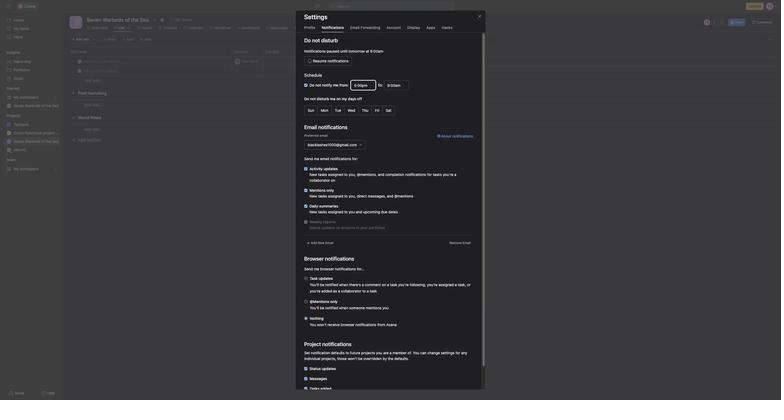 Task type: locate. For each thing, give the bounding box(es) containing it.
1 vertical spatial you
[[413, 351, 419, 356]]

files
[[299, 26, 307, 30]]

0 vertical spatial task
[[83, 37, 89, 41]]

you're right following,
[[427, 283, 438, 287]]

2 my workspace link from the top
[[3, 165, 60, 173]]

remove from starred image
[[160, 18, 164, 22]]

None checkbox
[[304, 168, 307, 171], [304, 189, 307, 192], [304, 205, 307, 208], [304, 221, 307, 224], [304, 168, 307, 171], [304, 189, 307, 192], [304, 205, 307, 208], [304, 221, 307, 224]]

email notifications
[[304, 124, 347, 130]]

you, for direct
[[349, 194, 356, 199]]

add task… row
[[63, 76, 781, 85], [63, 100, 781, 110], [63, 124, 781, 134]]

you for are
[[376, 351, 382, 356]]

1 task… from the top
[[92, 78, 102, 83]]

my workspace link inside teams "element"
[[3, 165, 60, 173]]

completed image
[[76, 68, 83, 74]]

sea inside projects element
[[52, 139, 59, 144]]

seven warlords of the sea for second seven warlords of the sea link
[[14, 139, 59, 144]]

my down starred
[[14, 95, 19, 100]]

projects
[[341, 226, 355, 230], [361, 351, 375, 356]]

to up won't
[[346, 351, 349, 356]]

completed checkbox inside "assign hq locations" cell
[[76, 68, 83, 74]]

0 vertical spatial messages
[[271, 26, 288, 30]]

and inside activity updates new tasks assigned to you, @mentions, and completion notifications for tasks you're a collaborator on
[[378, 173, 384, 177]]

2 add task… button from the top
[[84, 102, 102, 108]]

added right tasks
[[320, 387, 331, 392]]

you down nothing
[[310, 323, 316, 328]]

1 vertical spatial notified
[[325, 306, 338, 311]]

only inside @mentions only you'll be notified when someone mentions you
[[330, 300, 338, 304]]

new down mentions
[[309, 194, 317, 199]]

1 when from the top
[[339, 283, 348, 287]]

0 vertical spatial collaborator
[[309, 178, 330, 183]]

add left section
[[78, 138, 86, 143]]

notifications down paused
[[328, 59, 348, 63]]

warlords for second seven warlords of the sea link
[[25, 139, 40, 144]]

workflow link
[[210, 25, 230, 31]]

task… up section
[[92, 127, 102, 132]]

browser inside nothing you won't receive browser notifications from asana
[[341, 323, 354, 328]]

add task… down assign hq locations text box
[[84, 78, 102, 83]]

insights element
[[0, 48, 63, 84]]

0 horizontal spatial you're
[[310, 289, 320, 294]]

assignee
[[234, 50, 248, 54]]

send for send me email notifications for:
[[304, 157, 313, 161]]

0 vertical spatial the
[[46, 104, 51, 108]]

me from:
[[333, 83, 349, 87]]

completed checkbox up completed image
[[76, 58, 83, 65]]

add inside "header untitled section" tree grid
[[84, 78, 91, 83]]

2 vertical spatial be
[[358, 357, 362, 362]]

workspace inside starred element
[[20, 95, 38, 100]]

seven inside projects element
[[14, 139, 24, 144]]

new down "daily"
[[309, 210, 317, 214]]

0 vertical spatial email
[[320, 134, 328, 138]]

updates down send me email notifications for:
[[324, 167, 338, 171]]

task name
[[71, 50, 86, 54]]

1 vertical spatial you
[[382, 306, 389, 311]]

0 vertical spatial collapse task list for this section image
[[71, 91, 75, 95]]

individual
[[304, 357, 320, 362]]

seven for second seven warlords of the sea link
[[14, 139, 24, 144]]

you right the mentions
[[382, 306, 389, 311]]

1 vertical spatial send
[[304, 267, 313, 272]]

be inside @mentions only you'll be notified when someone mentions you
[[320, 306, 324, 311]]

seven inside starred element
[[14, 104, 24, 108]]

1 vertical spatial collaborator
[[341, 289, 361, 294]]

tb inside tb button
[[705, 20, 709, 24]]

projects inside 'set notification defaults to future projects you are a member of. you can change settings for any individual projects, those won't be overridden by the defaults.'
[[361, 351, 375, 356]]

1 vertical spatial seven
[[14, 139, 24, 144]]

1 of from the top
[[41, 104, 45, 108]]

task down comment
[[370, 289, 377, 294]]

0 vertical spatial add task… button
[[84, 78, 102, 84]]

a right there's
[[362, 283, 364, 287]]

3 my from the top
[[14, 167, 19, 171]]

notifications up "resume"
[[304, 49, 326, 53]]

2 vertical spatial and
[[356, 210, 362, 214]]

updates inside activity updates new tasks assigned to you, @mentions, and completion notifications for tasks you're a collaborator on
[[324, 167, 338, 171]]

task updates you'll be notified when there's a comment on a task you're following, you're assigned a task, or you're added as a collaborator to a task
[[310, 277, 471, 294]]

email
[[350, 25, 360, 30], [325, 241, 334, 245], [463, 241, 471, 245]]

0 vertical spatial you
[[349, 210, 355, 214]]

to for only
[[344, 194, 348, 199]]

tasks inside mentions only new tasks assigned to you, direct messages, and @mentions
[[318, 194, 327, 199]]

my up inbox
[[14, 26, 19, 31]]

Status updates checkbox
[[304, 368, 307, 371]]

task… for news
[[92, 127, 102, 132]]

None radio
[[304, 300, 308, 304]]

the for seven warlords of the sea link within starred element
[[46, 104, 51, 108]]

task… down "recruiting"
[[92, 103, 102, 107]]

2 add task… row from the top
[[63, 100, 781, 110]]

tasks for daily summaries new tasks assigned to you and upcoming due dates
[[318, 210, 327, 214]]

None text field
[[85, 15, 150, 25], [384, 81, 409, 90], [85, 15, 150, 25], [384, 81, 409, 90]]

1 horizontal spatial tb
[[705, 20, 709, 24]]

notified inside @mentions only you'll be notified when someone mentions you
[[325, 306, 338, 311]]

2 horizontal spatial task
[[390, 283, 397, 287]]

workspace for my workspace "link" in teams "element"
[[20, 167, 38, 171]]

1 vertical spatial email
[[320, 157, 329, 161]]

when inside @mentions only you'll be notified when someone mentions you
[[339, 306, 348, 311]]

add task… button
[[84, 78, 102, 84], [84, 102, 102, 108], [84, 127, 102, 132]]

new inside activity updates new tasks assigned to you, @mentions, and completion notifications for tasks you're a collaborator on
[[309, 173, 317, 177]]

the up talkback link
[[46, 104, 51, 108]]

2 vertical spatial task…
[[92, 127, 102, 132]]

new down activity
[[309, 173, 317, 177]]

you, left 'direct'
[[349, 194, 356, 199]]

you, for @mentions,
[[349, 173, 356, 177]]

add task… up section
[[84, 127, 102, 132]]

0 vertical spatial task
[[71, 50, 77, 54]]

task inside task updates you'll be notified when there's a comment on a task you're following, you're assigned a task, or you're added as a collaborator to a task
[[310, 277, 318, 281]]

2 vertical spatial do
[[304, 97, 309, 101]]

warlords inside projects element
[[25, 139, 40, 144]]

1 add task… button from the top
[[84, 78, 102, 84]]

3 task… from the top
[[92, 127, 102, 132]]

collapse task list for this section image left the world
[[71, 116, 75, 120]]

1 horizontal spatial task
[[370, 289, 377, 294]]

email up browser notifications
[[325, 241, 334, 245]]

1 vertical spatial when
[[339, 306, 348, 311]]

my workspace
[[14, 95, 38, 100], [14, 167, 38, 171]]

row
[[63, 47, 781, 57], [70, 56, 775, 57], [63, 57, 781, 66], [63, 66, 781, 76]]

display
[[407, 25, 420, 30]]

browser right receive at the bottom of page
[[341, 323, 354, 328]]

list
[[119, 26, 125, 30]]

my workspace down starred
[[14, 95, 38, 100]]

0 horizontal spatial task
[[71, 50, 77, 54]]

assigned inside activity updates new tasks assigned to you, @mentions, and completion notifications for tasks you're a collaborator on
[[328, 173, 343, 177]]

do
[[304, 37, 311, 43], [309, 83, 314, 87], [304, 97, 309, 101]]

1 vertical spatial warlords
[[25, 139, 40, 144]]

hide sidebar image
[[7, 4, 11, 8]]

task up the 'you'll'
[[310, 277, 318, 281]]

share
[[735, 20, 743, 24]]

1 seven from the top
[[14, 104, 24, 108]]

2 vertical spatial add task… button
[[84, 127, 102, 132]]

me
[[330, 97, 335, 101], [314, 157, 319, 161], [314, 267, 319, 272]]

2 you, from the top
[[349, 194, 356, 199]]

0 vertical spatial seven warlords of the sea
[[14, 104, 59, 108]]

1 sea from the top
[[52, 104, 59, 108]]

do up the sun
[[304, 97, 309, 101]]

0 horizontal spatial projects
[[341, 226, 355, 230]]

won't
[[317, 323, 326, 328]]

weekly reports status updates on projects in your portfolios
[[309, 220, 385, 230]]

to up daily summaries new tasks assigned to you and upcoming due dates
[[344, 194, 348, 199]]

task left name
[[71, 50, 77, 54]]

task inside button
[[83, 37, 89, 41]]

starred
[[6, 86, 19, 91]]

not for notify
[[315, 83, 321, 87]]

add task…
[[84, 78, 102, 83], [84, 103, 102, 107], [84, 127, 102, 132]]

1 horizontal spatial you
[[413, 351, 419, 356]]

send for send me browser notifications for…
[[304, 267, 313, 272]]

0 vertical spatial status
[[309, 226, 320, 230]]

1 vertical spatial completed checkbox
[[76, 68, 83, 74]]

tasks added
[[309, 387, 331, 392]]

and left upcoming
[[356, 210, 362, 214]]

calendar
[[188, 26, 204, 30]]

1 vertical spatial messages
[[309, 377, 327, 382]]

tasks
[[20, 26, 29, 31], [318, 173, 327, 177], [433, 173, 442, 177], [318, 194, 327, 199], [318, 210, 327, 214]]

add task… for recruiting
[[84, 103, 102, 107]]

0 vertical spatial completed checkbox
[[76, 58, 83, 65]]

hacks
[[442, 25, 453, 30]]

1 send from the top
[[304, 157, 313, 161]]

sea
[[52, 104, 59, 108], [52, 139, 59, 144]]

tasks for activity updates new tasks assigned to you, @mentions, and completion notifications for tasks you're a collaborator on
[[318, 173, 327, 177]]

when left there's
[[339, 283, 348, 287]]

None text field
[[351, 81, 375, 90]]

to inside daily summaries new tasks assigned to you and upcoming due dates
[[344, 210, 348, 214]]

remove email button
[[447, 240, 473, 247]]

2 of from the top
[[41, 139, 45, 144]]

collapse task list for this section image
[[71, 91, 75, 95], [71, 116, 75, 120]]

for left the you're
[[427, 173, 432, 177]]

0 horizontal spatial messages
[[271, 26, 288, 30]]

@mentions only you'll be notified when someone mentions you
[[310, 300, 389, 311]]

1 vertical spatial collapse task list for this section image
[[71, 116, 75, 120]]

activity updates new tasks assigned to you, @mentions, and completion notifications for tasks you're a collaborator on
[[309, 167, 456, 183]]

of inside projects element
[[41, 139, 45, 144]]

files link
[[294, 25, 307, 31]]

2 seven warlords of the sea from the top
[[14, 139, 59, 144]]

be inside task updates you'll be notified when there's a comment on a task you're following, you're assigned a task, or you're added as a collaborator to a task
[[320, 283, 324, 287]]

2 horizontal spatial you
[[382, 306, 389, 311]]

my tasks link
[[3, 25, 60, 33]]

added inside task updates you'll be notified when there's a comment on a task you're following, you're assigned a task, or you're added as a collaborator to a task
[[321, 289, 332, 294]]

0 vertical spatial do
[[304, 37, 311, 43]]

1 vertical spatial notifications
[[304, 49, 326, 53]]

1 vertical spatial of
[[41, 139, 45, 144]]

1 workspace from the top
[[20, 95, 38, 100]]

a right the you're
[[454, 173, 456, 177]]

workspace down goals link
[[20, 95, 38, 100]]

only inside mentions only new tasks assigned to you, direct messages, and @mentions
[[327, 188, 334, 193]]

3 add task… from the top
[[84, 127, 102, 132]]

resume notifications
[[313, 59, 348, 63]]

seven warlords of the sea inside projects element
[[14, 139, 59, 144]]

3 add task… row from the top
[[63, 124, 781, 134]]

1 horizontal spatial projects
[[361, 351, 375, 356]]

on inside activity updates new tasks assigned to you, @mentions, and completion notifications for tasks you're a collaborator on
[[331, 178, 335, 183]]

talkback
[[14, 123, 29, 127]]

0 vertical spatial and
[[378, 173, 384, 177]]

0 vertical spatial sea
[[52, 104, 59, 108]]

workspace inside teams "element"
[[20, 167, 38, 171]]

due
[[381, 210, 387, 214]]

1 horizontal spatial messages
[[309, 377, 327, 382]]

new for new tasks assigned to you and upcoming due dates
[[309, 210, 317, 214]]

assigned inside mentions only new tasks assigned to you, direct messages, and @mentions
[[328, 194, 343, 199]]

you're down the 'you'll'
[[310, 289, 320, 294]]

2 horizontal spatial email
[[463, 241, 471, 245]]

9:00am
[[370, 49, 383, 53]]

warlords for seven warlords of the sea link within starred element
[[25, 104, 40, 108]]

0 vertical spatial only
[[327, 188, 334, 193]]

projects for future
[[361, 351, 375, 356]]

0 horizontal spatial browser
[[320, 267, 334, 272]]

close image
[[478, 14, 482, 18]]

to inside activity updates new tasks assigned to you, @mentions, and completion notifications for tasks you're a collaborator on
[[344, 173, 348, 177]]

None radio
[[304, 277, 308, 281], [304, 317, 308, 321], [304, 277, 308, 281], [304, 317, 308, 321]]

due
[[266, 50, 272, 54]]

me for email
[[314, 157, 319, 161]]

seven warlords of the sea
[[14, 104, 59, 108], [14, 139, 59, 144]]

email down email notifications
[[320, 134, 328, 138]]

2 sea from the top
[[52, 139, 59, 144]]

2 when from the top
[[339, 306, 348, 311]]

projects button
[[0, 113, 21, 119]]

you inside 'set notification defaults to future projects you are a member of. you can change settings for any individual projects, those won't be overridden by the defaults.'
[[413, 351, 419, 356]]

warlords inside starred element
[[25, 104, 40, 108]]

1 status from the top
[[309, 226, 320, 230]]

2 vertical spatial task
[[370, 289, 377, 294]]

0 horizontal spatial task
[[83, 37, 89, 41]]

0 vertical spatial notifications
[[322, 25, 344, 30]]

add section
[[78, 138, 101, 143]]

2 my workspace from the top
[[14, 167, 38, 171]]

tasks down the home
[[20, 26, 29, 31]]

change
[[427, 351, 440, 356]]

be right the 'you'll'
[[320, 283, 324, 287]]

2 seven warlords of the sea link from the top
[[3, 138, 60, 146]]

1 vertical spatial status
[[309, 367, 321, 372]]

resume notifications button
[[304, 56, 352, 66]]

1 vertical spatial not
[[310, 97, 316, 101]]

me for browser
[[314, 267, 319, 272]]

new inside mentions only new tasks assigned to you, direct messages, and @mentions
[[309, 194, 317, 199]]

Do not notify me from: checkbox
[[304, 84, 307, 87]]

my workspace link
[[3, 93, 60, 102], [3, 165, 60, 173]]

1 collapse task list for this section image from the top
[[71, 91, 75, 95]]

your
[[360, 226, 368, 230]]

1 notified from the top
[[325, 283, 338, 287]]

1 horizontal spatial task
[[310, 277, 318, 281]]

my down team
[[14, 167, 19, 171]]

assigned for updates
[[328, 173, 343, 177]]

the inside projects element
[[46, 139, 51, 144]]

1 horizontal spatial browser
[[341, 323, 354, 328]]

days off
[[348, 97, 362, 101]]

when for there's
[[339, 283, 348, 287]]

of down cross-functional project plan
[[41, 139, 45, 144]]

seven warlords of the sea inside starred element
[[14, 104, 59, 108]]

2 workspace from the top
[[20, 167, 38, 171]]

remove email
[[450, 241, 471, 245]]

email up activity
[[320, 157, 329, 161]]

1 vertical spatial workspace
[[20, 167, 38, 171]]

0 vertical spatial of
[[41, 104, 45, 108]]

1 warlords from the top
[[25, 104, 40, 108]]

new up browser notifications
[[318, 241, 324, 245]]

my inside teams "element"
[[14, 167, 19, 171]]

add up post recruiting button
[[84, 78, 91, 83]]

to down comment
[[362, 289, 366, 294]]

the down project
[[46, 139, 51, 144]]

mentions
[[366, 306, 381, 311]]

1 vertical spatial projects
[[361, 351, 375, 356]]

daily
[[309, 204, 318, 209]]

1 horizontal spatial for
[[456, 351, 460, 356]]

add
[[76, 37, 82, 41], [84, 78, 91, 83], [84, 103, 91, 107], [84, 127, 91, 132], [78, 138, 86, 143], [311, 241, 317, 245]]

2 task… from the top
[[92, 103, 102, 107]]

collaborator down there's
[[341, 289, 361, 294]]

0 vertical spatial when
[[339, 283, 348, 287]]

add task… button up section
[[84, 127, 102, 132]]

me up activity
[[314, 157, 319, 161]]

updates inside task updates you'll be notified when there's a comment on a task you're following, you're assigned a task, or you're added as a collaborator to a task
[[319, 277, 333, 281]]

invite
[[15, 392, 24, 396]]

on left 'in'
[[336, 226, 340, 230]]

when inside task updates you'll be notified when there's a comment on a task you're following, you're assigned a task, or you're added as a collaborator to a task
[[339, 283, 348, 287]]

2 horizontal spatial you're
[[427, 283, 438, 287]]

the inside 'set notification defaults to future projects you are a member of. you can change settings for any individual projects, those won't be overridden by the defaults.'
[[388, 357, 393, 362]]

add down "post recruiting"
[[84, 103, 91, 107]]

1 my workspace link from the top
[[3, 93, 60, 102]]

updates down reports
[[321, 226, 335, 230]]

1 my workspace from the top
[[14, 95, 38, 100]]

my workspace down team
[[14, 167, 38, 171]]

updates for status
[[322, 367, 336, 372]]

my inside global element
[[14, 26, 19, 31]]

1 seven warlords of the sea link from the top
[[3, 102, 60, 110]]

0 vertical spatial task…
[[92, 78, 102, 83]]

and right messages,
[[387, 194, 393, 199]]

1 vertical spatial my workspace
[[14, 167, 38, 171]]

comment
[[365, 283, 381, 287]]

1 vertical spatial add task… button
[[84, 102, 102, 108]]

seven down cross-
[[14, 139, 24, 144]]

of for second seven warlords of the sea link
[[41, 139, 45, 144]]

status down weekly
[[309, 226, 320, 230]]

add section button
[[70, 135, 103, 145]]

2 collapse task list for this section image from the top
[[71, 116, 75, 120]]

0 horizontal spatial collaborator
[[309, 178, 330, 183]]

0 vertical spatial send
[[304, 157, 313, 161]]

notified inside task updates you'll be notified when there's a comment on a task you're following, you're assigned a task, or you're added as a collaborator to a task
[[325, 283, 338, 287]]

direct
[[357, 194, 367, 199]]

notified down @mentions at the left bottom of the page
[[325, 306, 338, 311]]

1 vertical spatial and
[[387, 194, 393, 199]]

Assign HQ locations text field
[[83, 68, 120, 74]]

1 seven warlords of the sea from the top
[[14, 104, 59, 108]]

2 my from the top
[[14, 95, 19, 100]]

reporting
[[14, 59, 30, 64]]

my for my workspace "link" within the starred element
[[14, 95, 19, 100]]

send me browser notifications for…
[[304, 267, 364, 272]]

0 vertical spatial my workspace
[[14, 95, 38, 100]]

assigned down summaries
[[328, 210, 343, 214]]

my workspace inside teams "element"
[[14, 167, 38, 171]]

1 vertical spatial task
[[310, 277, 318, 281]]

the right the by
[[388, 357, 393, 362]]

insights
[[6, 50, 20, 55]]

at
[[366, 49, 369, 53]]

there's
[[349, 283, 361, 287]]

0 vertical spatial warlords
[[25, 104, 40, 108]]

workspace down amjad link
[[20, 167, 38, 171]]

my workspace link down amjad link
[[3, 165, 60, 173]]

notified up as
[[325, 283, 338, 287]]

1 vertical spatial task…
[[92, 103, 102, 107]]

new for new tasks assigned to you, direct messages, and @mentions
[[309, 194, 317, 199]]

2 seven from the top
[[14, 139, 24, 144]]

add task… button down assign hq locations text box
[[84, 78, 102, 84]]

for inside activity updates new tasks assigned to you, @mentions, and completion notifications for tasks you're a collaborator on
[[427, 173, 432, 177]]

collapse task list for this section image left post
[[71, 91, 75, 95]]

add task… button for recruiting
[[84, 102, 102, 108]]

notifications left from
[[355, 323, 376, 328]]

2 warlords from the top
[[25, 139, 40, 144]]

tasks
[[309, 387, 319, 392]]

seven warlords of the sea link down functional
[[3, 138, 60, 146]]

1 vertical spatial my workspace link
[[3, 165, 60, 173]]

1 add task… from the top
[[84, 78, 102, 83]]

tasks down mentions
[[318, 194, 327, 199]]

2 completed checkbox from the top
[[76, 68, 83, 74]]

new inside daily summaries new tasks assigned to you and upcoming due dates
[[309, 210, 317, 214]]

me right disturb
[[330, 97, 335, 101]]

projects inside weekly reports status updates on projects in your portfolios
[[341, 226, 355, 230]]

2 horizontal spatial and
[[387, 194, 393, 199]]

0 vertical spatial seven
[[14, 104, 24, 108]]

0 vertical spatial you
[[310, 323, 316, 328]]

completed checkbox inside recruiting top pirates cell
[[76, 58, 83, 65]]

when left someone
[[339, 306, 348, 311]]

1 vertical spatial the
[[46, 139, 51, 144]]

to for updates
[[344, 173, 348, 177]]

0 vertical spatial my workspace link
[[3, 93, 60, 102]]

to for summaries
[[344, 210, 348, 214]]

messages
[[271, 26, 288, 30], [309, 377, 327, 382]]

1 horizontal spatial you're
[[398, 283, 409, 287]]

you'll
[[310, 306, 319, 311]]

the inside starred element
[[46, 104, 51, 108]]

messages left files link
[[271, 26, 288, 30]]

you, inside mentions only new tasks assigned to you, direct messages, and @mentions
[[349, 194, 356, 199]]

projects up overridden at the bottom of page
[[361, 351, 375, 356]]

do not disturb me on my days off
[[304, 97, 362, 101]]

assigned up summaries
[[328, 194, 343, 199]]

task… inside "header untitled section" tree grid
[[92, 78, 102, 83]]

you right of.
[[413, 351, 419, 356]]

to:
[[378, 83, 383, 87]]

add new email
[[311, 241, 334, 245]]

of inside starred element
[[41, 104, 45, 108]]

not
[[315, 83, 321, 87], [310, 97, 316, 101]]

you're left following,
[[398, 283, 409, 287]]

1 you, from the top
[[349, 173, 356, 177]]

for left 'any'
[[456, 351, 460, 356]]

or
[[467, 283, 471, 287]]

task… for recruiting
[[92, 103, 102, 107]]

and left completion
[[378, 173, 384, 177]]

Completed checkbox
[[76, 58, 83, 65], [76, 68, 83, 74]]

notifications inside activity updates new tasks assigned to you, @mentions, and completion notifications for tasks you're a collaborator on
[[405, 173, 426, 177]]

notifications inside button
[[328, 59, 348, 63]]

sea inside starred element
[[52, 104, 59, 108]]

2 add task… from the top
[[84, 103, 102, 107]]

0 horizontal spatial and
[[356, 210, 362, 214]]

1 vertical spatial tb
[[235, 59, 239, 63]]

preferred
[[304, 134, 319, 138]]

the
[[46, 104, 51, 108], [46, 139, 51, 144], [388, 357, 393, 362]]

those
[[337, 357, 347, 362]]

be for you'll
[[320, 306, 324, 311]]

the for second seven warlords of the sea link
[[46, 139, 51, 144]]

2 vertical spatial add task… row
[[63, 124, 781, 134]]

2 vertical spatial add task…
[[84, 127, 102, 132]]

notified
[[325, 283, 338, 287], [325, 306, 338, 311]]

1 vertical spatial sea
[[52, 139, 59, 144]]

new for new tasks assigned to you, @mentions, and completion notifications for tasks you're a collaborator on
[[309, 173, 317, 177]]

assigned inside daily summaries new tasks assigned to you and upcoming due dates
[[328, 210, 343, 214]]

add up "task name"
[[76, 37, 82, 41]]

tasks down activity
[[318, 173, 327, 177]]

1 vertical spatial me
[[314, 157, 319, 161]]

add task… down "post recruiting"
[[84, 103, 102, 107]]

0 vertical spatial for
[[427, 173, 432, 177]]

0 vertical spatial added
[[321, 289, 332, 294]]

notifications
[[322, 25, 344, 30], [304, 49, 326, 53]]

completed image
[[76, 58, 83, 65]]

notifications for notifications
[[322, 25, 344, 30]]

projects element
[[0, 111, 63, 155]]

messages inside the messages link
[[271, 26, 288, 30]]

tasks inside daily summaries new tasks assigned to you and upcoming due dates
[[318, 210, 327, 214]]

sat
[[386, 108, 391, 113]]

assigned down send me email notifications for:
[[328, 173, 343, 177]]

3 add task… button from the top
[[84, 127, 102, 132]]

0 vertical spatial add task…
[[84, 78, 102, 83]]

2 notified from the top
[[325, 306, 338, 311]]

to up weekly reports status updates on projects in your portfolios
[[344, 210, 348, 214]]

on inside weekly reports status updates on projects in your portfolios
[[336, 226, 340, 230]]

email forwarding
[[350, 25, 380, 30]]

status right status updates checkbox at the left bottom of the page
[[309, 367, 321, 372]]

assigned for summaries
[[328, 210, 343, 214]]

assigned for only
[[328, 194, 343, 199]]

share button
[[728, 19, 746, 26]]

my inside starred element
[[14, 95, 19, 100]]

only down as
[[330, 300, 338, 304]]

0 horizontal spatial for
[[427, 173, 432, 177]]

add task… row for post recruiting
[[63, 100, 781, 110]]

be down future
[[358, 357, 362, 362]]

email right remove
[[463, 241, 471, 245]]

0 horizontal spatial tb
[[235, 59, 239, 63]]

do for do not disturb
[[304, 37, 311, 43]]

1 my from the top
[[14, 26, 19, 31]]

my workspace inside starred element
[[14, 95, 38, 100]]

2 vertical spatial you
[[376, 351, 382, 356]]

task
[[71, 50, 77, 54], [310, 277, 318, 281]]

1 completed checkbox from the top
[[76, 58, 83, 65]]

you, inside activity updates new tasks assigned to you, @mentions, and completion notifications for tasks you're a collaborator on
[[349, 173, 356, 177]]

on down send me email notifications for:
[[331, 178, 335, 183]]

send up activity
[[304, 157, 313, 161]]

seven warlords of the sea link up talkback link
[[3, 102, 60, 110]]

email left forwarding
[[350, 25, 360, 30]]

assigned left task,
[[439, 283, 454, 287]]

projects left 'in'
[[341, 226, 355, 230]]

post recruiting button
[[78, 89, 107, 98]]

0 vertical spatial my
[[14, 26, 19, 31]]

1 vertical spatial seven warlords of the sea link
[[3, 138, 60, 146]]

you inside 'set notification defaults to future projects you are a member of. you can change settings for any individual projects, those won't be overridden by the defaults.'
[[376, 351, 382, 356]]

1 add task… row from the top
[[63, 76, 781, 85]]

goals link
[[3, 74, 60, 83]]

collapse task list for this section image for world news
[[71, 116, 75, 120]]

messages up tasks added
[[309, 377, 327, 382]]

2 vertical spatial the
[[388, 357, 393, 362]]

recruiting top pirates cell
[[63, 57, 232, 66]]

to inside mentions only new tasks assigned to you, direct messages, and @mentions
[[344, 194, 348, 199]]

0 horizontal spatial you
[[310, 323, 316, 328]]

0 vertical spatial be
[[320, 283, 324, 287]]

you inside daily summaries new tasks assigned to you and upcoming due dates
[[349, 210, 355, 214]]

1 vertical spatial you,
[[349, 194, 356, 199]]

0 vertical spatial workspace
[[20, 95, 38, 100]]

be for you'll
[[320, 283, 324, 287]]

for
[[427, 173, 432, 177], [456, 351, 460, 356]]

2 send from the top
[[304, 267, 313, 272]]

0 vertical spatial notified
[[325, 283, 338, 287]]



Task type: vqa. For each thing, say whether or not it's contained in the screenshot.


Task type: describe. For each thing, give the bounding box(es) containing it.
home link
[[3, 16, 60, 25]]

settings
[[441, 351, 455, 356]]

add task… row for world news
[[63, 124, 781, 134]]

notified for only
[[325, 306, 338, 311]]

add task… for news
[[84, 127, 102, 132]]

email forwarding button
[[350, 25, 380, 32]]

can
[[420, 351, 426, 356]]

a right as
[[338, 289, 340, 294]]

a left task,
[[455, 283, 457, 287]]

updates for task
[[319, 277, 333, 281]]

notifications paused until tomorrow at 9:00am
[[304, 49, 383, 53]]

row containing tb
[[63, 57, 781, 66]]

receive
[[327, 323, 340, 328]]

calendar link
[[184, 25, 204, 31]]

tasks for mentions only new tasks assigned to you, direct messages, and @mentions
[[318, 194, 327, 199]]

updates inside weekly reports status updates on projects in your portfolios
[[321, 226, 335, 230]]

future
[[350, 351, 360, 356]]

assign hq locations cell
[[63, 66, 232, 76]]

add down weekly
[[311, 241, 317, 245]]

forwarding
[[361, 25, 380, 30]]

profile
[[304, 25, 315, 30]]

a inside activity updates new tasks assigned to you, @mentions, and completion notifications for tasks you're a collaborator on
[[454, 173, 456, 177]]

profile button
[[304, 25, 315, 32]]

tyler
[[242, 59, 249, 63]]

1 vertical spatial task
[[390, 283, 397, 287]]

a down comment
[[367, 289, 369, 294]]

reporting link
[[3, 57, 60, 66]]

send me email notifications for:
[[304, 157, 358, 161]]

project notifications
[[304, 342, 351, 348]]

tomorrow
[[349, 49, 365, 53]]

asana
[[386, 323, 397, 328]]

add new email button
[[304, 240, 336, 247]]

gantt
[[317, 26, 327, 30]]

overview
[[92, 26, 108, 30]]

workspace for my workspace "link" within the starred element
[[20, 95, 38, 100]]

mentions only new tasks assigned to you, direct messages, and @mentions
[[309, 188, 413, 199]]

activity
[[309, 167, 323, 171]]

tasks inside global element
[[20, 26, 29, 31]]

member
[[393, 351, 407, 356]]

news
[[91, 115, 101, 120]]

only for mentions only
[[327, 188, 334, 193]]

add task button
[[70, 36, 92, 43]]

tasks left the you're
[[433, 173, 442, 177]]

updates for activity
[[324, 167, 338, 171]]

list image
[[73, 19, 79, 26]]

add task… button for news
[[84, 127, 102, 132]]

0 horizontal spatial email
[[325, 241, 334, 245]]

workflow
[[214, 26, 230, 30]]

defaults.
[[394, 357, 409, 362]]

seven for seven warlords of the sea link within starred element
[[14, 104, 24, 108]]

inbox
[[14, 35, 23, 39]]

tb button
[[704, 19, 710, 26]]

upgrade button
[[746, 3, 764, 10]]

not for disturb
[[310, 97, 316, 101]]

task for task name
[[71, 50, 77, 54]]

and inside mentions only new tasks assigned to you, direct messages, and @mentions
[[387, 194, 393, 199]]

for…
[[357, 267, 364, 272]]

add task… button inside "header untitled section" tree grid
[[84, 78, 102, 84]]

my workspace link inside starred element
[[3, 93, 60, 102]]

notifications right about on the top right of page
[[452, 134, 473, 139]]

nothing
[[310, 317, 324, 321]]

preferred email
[[304, 134, 328, 138]]

by
[[383, 357, 387, 362]]

completed checkbox for recruiting top pirates text field
[[76, 58, 83, 65]]

when for someone
[[339, 306, 348, 311]]

do not notify me from:
[[309, 83, 349, 87]]

you for and
[[349, 210, 355, 214]]

defaults
[[331, 351, 345, 356]]

only for @mentions only
[[330, 300, 338, 304]]

a inside 'set notification defaults to future projects you are a member of. you can change settings for any individual projects, those won't be overridden by the defaults.'
[[390, 351, 392, 356]]

and inside daily summaries new tasks assigned to you and upcoming due dates
[[356, 210, 362, 214]]

mon
[[321, 108, 328, 113]]

due date
[[266, 50, 279, 54]]

add task… inside "header untitled section" tree grid
[[84, 78, 102, 83]]

of.
[[408, 351, 412, 356]]

world news
[[78, 115, 101, 120]]

you inside @mentions only you'll be notified when someone mentions you
[[382, 306, 389, 311]]

task for task updates you'll be notified when there's a comment on a task you're following, you're assigned a task, or you're added as a collaborator to a task
[[310, 277, 318, 281]]

1 horizontal spatial email
[[350, 25, 360, 30]]

timeline
[[163, 26, 177, 30]]

@mentions
[[394, 194, 413, 199]]

header untitled section tree grid
[[63, 57, 781, 85]]

do for do not notify me from:
[[309, 83, 314, 87]]

do for do not disturb me on my days off
[[304, 97, 309, 101]]

notifications left for:
[[330, 157, 351, 161]]

apps button
[[427, 25, 436, 32]]

about
[[441, 134, 451, 139]]

new inside button
[[318, 241, 324, 245]]

notified for updates
[[325, 283, 338, 287]]

row containing task name
[[63, 47, 781, 57]]

assigned inside task updates you'll be notified when there's a comment on a task you're following, you're assigned a task, or you're added as a collaborator to a task
[[439, 283, 454, 287]]

0 vertical spatial me
[[330, 97, 335, 101]]

notifications left for…
[[335, 267, 356, 272]]

projects for on
[[341, 226, 355, 230]]

teams element
[[0, 155, 63, 174]]

someone
[[349, 306, 365, 311]]

on inside task updates you'll be notified when there's a comment on a task you're following, you're assigned a task, or you're added as a collaborator to a task
[[382, 283, 386, 287]]

status updates
[[309, 367, 336, 372]]

any
[[461, 351, 467, 356]]

name
[[78, 50, 86, 54]]

talkback link
[[3, 121, 60, 129]]

gantt link
[[313, 25, 327, 31]]

my for my tasks link
[[14, 26, 19, 31]]

completed checkbox for assign hq locations text box
[[76, 68, 83, 74]]

2 status from the top
[[309, 367, 321, 372]]

to inside 'set notification defaults to future projects you are a member of. you can change settings for any individual projects, those won't be overridden by the defaults.'
[[346, 351, 349, 356]]

collaborator inside task updates you'll be notified when there's a comment on a task you're following, you're assigned a task, or you're added as a collaborator to a task
[[341, 289, 361, 294]]

1 vertical spatial added
[[320, 387, 331, 392]]

tb inside "header untitled section" tree grid
[[235, 59, 239, 63]]

you'll
[[310, 283, 319, 287]]

sea for seven warlords of the sea link within starred element
[[52, 104, 59, 108]]

add up 'add section' button
[[84, 127, 91, 132]]

on left my
[[336, 97, 341, 101]]

portfolios
[[14, 68, 30, 72]]

list link
[[114, 25, 125, 31]]

collaborator inside activity updates new tasks assigned to you, @mentions, and completion notifications for tasks you're a collaborator on
[[309, 178, 330, 183]]

to inside task updates you'll be notified when there's a comment on a task you're following, you're assigned a task, or you're added as a collaborator to a task
[[362, 289, 366, 294]]

0 vertical spatial browser
[[320, 267, 334, 272]]

notifications for notifications paused until tomorrow at 9:00am
[[304, 49, 326, 53]]

invite button
[[5, 389, 28, 399]]

portfolios link
[[3, 66, 60, 74]]

remove
[[450, 241, 462, 245]]

you inside nothing you won't receive browser notifications from asana
[[310, 323, 316, 328]]

dashboard
[[241, 26, 260, 30]]

sea for second seven warlords of the sea link
[[52, 139, 59, 144]]

sun
[[308, 108, 314, 113]]

dates
[[388, 210, 398, 214]]

summaries
[[319, 204, 338, 209]]

status inside weekly reports status updates on projects in your portfolios
[[309, 226, 320, 230]]

Messages checkbox
[[304, 378, 307, 381]]

won't
[[348, 357, 357, 362]]

wed
[[348, 108, 355, 113]]

a right comment
[[387, 283, 389, 287]]

my for my workspace "link" in teams "element"
[[14, 167, 19, 171]]

global element
[[0, 13, 63, 45]]

seven warlords of the sea link inside starred element
[[3, 102, 60, 110]]

post recruiting
[[78, 91, 107, 96]]

thu
[[362, 108, 368, 113]]

notifications inside nothing you won't receive browser notifications from asana
[[355, 323, 376, 328]]

Recruiting top Pirates text field
[[83, 59, 122, 64]]

add task
[[76, 37, 89, 41]]

starred element
[[0, 84, 63, 111]]

display button
[[407, 25, 420, 32]]

nothing you won't receive browser notifications from asana
[[310, 317, 397, 328]]

collapse task list for this section image for post recruiting
[[71, 91, 75, 95]]

plan
[[56, 131, 63, 135]]

be inside 'set notification defaults to future projects you are a member of. you can change settings for any individual projects, those won't be overridden by the defaults.'
[[358, 357, 362, 362]]

for inside 'set notification defaults to future projects you are a member of. you can change settings for any individual projects, those won't be overridden by the defaults.'
[[456, 351, 460, 356]]

blacklashes1000@gmail.com
[[308, 143, 357, 147]]

paused
[[327, 49, 339, 53]]

you're
[[443, 173, 453, 177]]

disturb
[[317, 97, 329, 101]]

projects,
[[321, 357, 336, 362]]

for:
[[352, 157, 358, 161]]

notification
[[311, 351, 330, 356]]

seven warlords of the sea for seven warlords of the sea link within starred element
[[14, 104, 59, 108]]

are
[[383, 351, 389, 356]]

Tasks added checkbox
[[304, 388, 307, 391]]

of for seven warlords of the sea link within starred element
[[41, 104, 45, 108]]

board
[[142, 26, 152, 30]]

notify
[[322, 83, 332, 87]]



